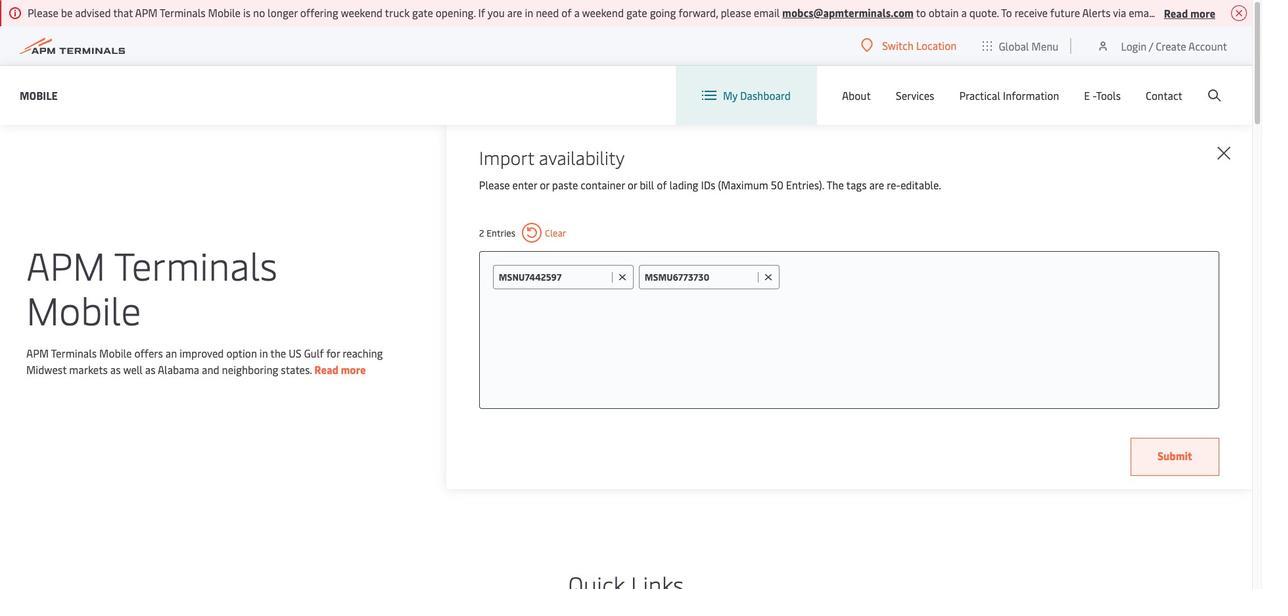 Task type: describe. For each thing, give the bounding box(es) containing it.
opening.
[[436, 5, 476, 20]]

to
[[917, 5, 927, 20]]

about
[[843, 88, 871, 103]]

import
[[479, 145, 535, 170]]

midwest
[[26, 362, 67, 377]]

mobile secondary image
[[88, 335, 319, 532]]

no
[[253, 5, 265, 20]]

2
[[479, 227, 485, 239]]

editable.
[[901, 178, 942, 192]]

2 please from the left
[[1196, 5, 1226, 20]]

please for please be advised that apm terminals mobile is no longer offering weekend truck gate opening. if you are in need of a weekend gate going forward, please email mobcs@apmterminals.com to obtain a quote. to receive future alerts via email or sms, please
[[28, 5, 58, 20]]

0 vertical spatial of
[[562, 5, 572, 20]]

neighboring
[[222, 362, 279, 377]]

offers
[[134, 346, 163, 360]]

clear button
[[522, 223, 567, 243]]

ids
[[701, 178, 716, 192]]

switch location button
[[862, 38, 957, 53]]

for
[[327, 346, 340, 360]]

1 please from the left
[[721, 5, 752, 20]]

paste
[[552, 178, 578, 192]]

an
[[166, 346, 177, 360]]

in inside apm terminals mobile offers an improved option in the us gulf for reaching midwest markets as well as alabama and neighboring states.
[[260, 346, 268, 360]]

2 entered id text field from the left
[[645, 271, 755, 284]]

sms,
[[1170, 5, 1193, 20]]

truck
[[385, 5, 410, 20]]

alabama
[[158, 362, 199, 377]]

account
[[1189, 38, 1228, 53]]

2 weekend from the left
[[583, 5, 624, 20]]

improved
[[180, 346, 224, 360]]

1 email from the left
[[754, 5, 780, 20]]

2 as from the left
[[145, 362, 156, 377]]

need
[[536, 5, 559, 20]]

0 vertical spatial terminals
[[160, 5, 206, 20]]

entries).
[[787, 178, 825, 192]]

lading
[[670, 178, 699, 192]]

1 a from the left
[[575, 5, 580, 20]]

submit
[[1158, 449, 1193, 463]]

gulf
[[304, 346, 324, 360]]

well
[[123, 362, 143, 377]]

1 vertical spatial are
[[870, 178, 885, 192]]

future
[[1051, 5, 1081, 20]]

my dashboard
[[723, 88, 791, 103]]

terminals for apm terminals mobile offers an improved option in the us gulf for reaching midwest markets as well as alabama and neighboring states.
[[51, 346, 97, 360]]

switch
[[883, 38, 914, 53]]

please for please enter or paste container or bill of lading ids (maximum 50 entries). the tags are re-editable.
[[479, 178, 510, 192]]

mobile inside "apm terminals mobile"
[[26, 284, 141, 335]]

please be advised that apm terminals mobile is no longer offering weekend truck gate opening. if you are in need of a weekend gate going forward, please email mobcs@apmterminals.com to obtain a quote. to receive future alerts via email or sms, please
[[28, 5, 1229, 20]]

switch location
[[883, 38, 957, 53]]

dashboard
[[741, 88, 791, 103]]

us
[[289, 346, 302, 360]]

tools
[[1097, 88, 1122, 103]]

create
[[1157, 38, 1187, 53]]

advised
[[75, 5, 111, 20]]

apm for apm terminals mobile offers an improved option in the us gulf for reaching midwest markets as well as alabama and neighboring states.
[[26, 346, 49, 360]]

bill
[[640, 178, 655, 192]]

more for read more button
[[1191, 6, 1216, 20]]

container
[[581, 178, 625, 192]]

tags
[[847, 178, 867, 192]]

terminals for apm terminals mobile
[[114, 239, 278, 291]]

2 entries
[[479, 227, 516, 239]]

option
[[227, 346, 257, 360]]

e
[[1085, 88, 1091, 103]]

mobile link
[[20, 87, 58, 104]]

(maximum
[[719, 178, 769, 192]]

apm for apm terminals mobile
[[26, 239, 106, 291]]

practical information button
[[960, 66, 1060, 125]]

0 horizontal spatial are
[[508, 5, 523, 20]]

you
[[488, 5, 505, 20]]

states.
[[281, 362, 312, 377]]

reaching
[[343, 346, 383, 360]]

read more for read more 'link'
[[315, 362, 366, 377]]

practical
[[960, 88, 1001, 103]]

1 horizontal spatial in
[[525, 5, 534, 20]]

login / create account
[[1122, 38, 1228, 53]]

services
[[896, 88, 935, 103]]

and
[[202, 362, 220, 377]]

import availability
[[479, 145, 625, 170]]

2 email from the left
[[1130, 5, 1155, 20]]



Task type: locate. For each thing, give the bounding box(es) containing it.
more for read more 'link'
[[341, 362, 366, 377]]

about button
[[843, 66, 871, 125]]

is
[[243, 5, 251, 20]]

offering
[[300, 5, 339, 20]]

mobile inside apm terminals mobile offers an improved option in the us gulf for reaching midwest markets as well as alabama and neighboring states.
[[99, 346, 132, 360]]

please right the forward,
[[721, 5, 752, 20]]

of right bill
[[657, 178, 667, 192]]

contact button
[[1147, 66, 1183, 125]]

re-
[[887, 178, 901, 192]]

1 weekend from the left
[[341, 5, 383, 20]]

please down import
[[479, 178, 510, 192]]

1 vertical spatial more
[[341, 362, 366, 377]]

-
[[1093, 88, 1097, 103]]

1 gate from the left
[[413, 5, 433, 20]]

please
[[721, 5, 752, 20], [1196, 5, 1226, 20]]

more inside button
[[1191, 6, 1216, 20]]

0 horizontal spatial or
[[540, 178, 550, 192]]

1 horizontal spatial please
[[479, 178, 510, 192]]

my
[[723, 88, 738, 103]]

0 horizontal spatial a
[[575, 5, 580, 20]]

email
[[754, 5, 780, 20], [1130, 5, 1155, 20]]

1 horizontal spatial as
[[145, 362, 156, 377]]

of right need
[[562, 5, 572, 20]]

2 gate from the left
[[627, 5, 648, 20]]

2 vertical spatial apm
[[26, 346, 49, 360]]

going
[[650, 5, 676, 20]]

terminals inside apm terminals mobile offers an improved option in the us gulf for reaching midwest markets as well as alabama and neighboring states.
[[51, 346, 97, 360]]

are
[[508, 5, 523, 20], [870, 178, 885, 192]]

read for read more 'link'
[[315, 362, 339, 377]]

1 horizontal spatial or
[[628, 178, 638, 192]]

1 horizontal spatial of
[[657, 178, 667, 192]]

read more button
[[1165, 5, 1216, 21]]

0 vertical spatial apm
[[135, 5, 158, 20]]

please
[[28, 5, 58, 20], [479, 178, 510, 192]]

0 vertical spatial more
[[1191, 6, 1216, 20]]

menu
[[1032, 38, 1059, 53]]

/
[[1150, 38, 1154, 53]]

1 vertical spatial read more
[[315, 362, 366, 377]]

mobcs@apmterminals.com link
[[783, 5, 914, 20]]

a
[[575, 5, 580, 20], [962, 5, 968, 20]]

1 horizontal spatial more
[[1191, 6, 1216, 20]]

0 vertical spatial are
[[508, 5, 523, 20]]

the
[[827, 178, 845, 192]]

2 horizontal spatial or
[[1158, 5, 1168, 20]]

0 horizontal spatial read more
[[315, 362, 366, 377]]

1 vertical spatial terminals
[[114, 239, 278, 291]]

contact
[[1147, 88, 1183, 103]]

1 vertical spatial of
[[657, 178, 667, 192]]

apm inside apm terminals mobile offers an improved option in the us gulf for reaching midwest markets as well as alabama and neighboring states.
[[26, 346, 49, 360]]

weekend
[[341, 5, 383, 20], [583, 5, 624, 20]]

read more for read more button
[[1165, 6, 1216, 20]]

quote. to
[[970, 5, 1013, 20]]

0 vertical spatial read
[[1165, 6, 1189, 20]]

0 horizontal spatial as
[[110, 362, 121, 377]]

or right enter
[[540, 178, 550, 192]]

1 horizontal spatial email
[[1130, 5, 1155, 20]]

1 horizontal spatial please
[[1196, 5, 1226, 20]]

0 horizontal spatial in
[[260, 346, 268, 360]]

mobile
[[208, 5, 241, 20], [20, 88, 58, 102], [26, 284, 141, 335], [99, 346, 132, 360]]

more
[[1191, 6, 1216, 20], [341, 362, 366, 377]]

50
[[771, 178, 784, 192]]

2 vertical spatial terminals
[[51, 346, 97, 360]]

1 as from the left
[[110, 362, 121, 377]]

markets
[[69, 362, 108, 377]]

0 horizontal spatial entered id text field
[[499, 271, 609, 284]]

e -tools button
[[1085, 66, 1122, 125]]

0 vertical spatial please
[[28, 5, 58, 20]]

e -tools
[[1085, 88, 1122, 103]]

1 horizontal spatial weekend
[[583, 5, 624, 20]]

please left be
[[28, 5, 58, 20]]

entries
[[487, 227, 516, 239]]

a right need
[[575, 5, 580, 20]]

1 horizontal spatial entered id text field
[[645, 271, 755, 284]]

read more down for
[[315, 362, 366, 377]]

login / create account link
[[1097, 26, 1228, 65]]

practical information
[[960, 88, 1060, 103]]

read down for
[[315, 362, 339, 377]]

please enter or paste container or bill of lading ids (maximum 50 entries). the tags are re-editable.
[[479, 178, 942, 192]]

location
[[917, 38, 957, 53]]

apm terminals mobile
[[26, 239, 278, 335]]

availability
[[539, 145, 625, 170]]

more up account
[[1191, 6, 1216, 20]]

1 horizontal spatial read more
[[1165, 6, 1216, 20]]

0 horizontal spatial please
[[28, 5, 58, 20]]

read for read more button
[[1165, 6, 1189, 20]]

be
[[61, 5, 73, 20]]

0 horizontal spatial read
[[315, 362, 339, 377]]

my dashboard button
[[702, 66, 791, 125]]

apm terminals mobile offers an improved option in the us gulf for reaching midwest markets as well as alabama and neighboring states.
[[26, 346, 383, 377]]

1 entered id text field from the left
[[499, 271, 609, 284]]

apm
[[135, 5, 158, 20], [26, 239, 106, 291], [26, 346, 49, 360]]

as down offers
[[145, 362, 156, 377]]

terminals
[[160, 5, 206, 20], [114, 239, 278, 291], [51, 346, 97, 360]]

login
[[1122, 38, 1147, 53]]

Entered ID text field
[[499, 271, 609, 284], [645, 271, 755, 284]]

obtain
[[929, 5, 959, 20]]

0 vertical spatial read more
[[1165, 6, 1216, 20]]

in left need
[[525, 5, 534, 20]]

are left re-
[[870, 178, 885, 192]]

gate left going at the top
[[627, 5, 648, 20]]

weekend left truck
[[341, 5, 383, 20]]

are right you
[[508, 5, 523, 20]]

that
[[113, 5, 133, 20]]

0 horizontal spatial please
[[721, 5, 752, 20]]

submit button
[[1131, 438, 1220, 476]]

forward,
[[679, 5, 719, 20]]

0 horizontal spatial gate
[[413, 5, 433, 20]]

as
[[110, 362, 121, 377], [145, 362, 156, 377]]

0 horizontal spatial more
[[341, 362, 366, 377]]

read more link
[[315, 362, 366, 377]]

2 a from the left
[[962, 5, 968, 20]]

more down reaching on the left
[[341, 362, 366, 377]]

read more up "login / create account"
[[1165, 6, 1216, 20]]

read inside button
[[1165, 6, 1189, 20]]

the
[[271, 346, 286, 360]]

or left sms,
[[1158, 5, 1168, 20]]

via
[[1114, 5, 1127, 20]]

read up "login / create account"
[[1165, 6, 1189, 20]]

terminals inside "apm terminals mobile"
[[114, 239, 278, 291]]

mobcs@apmterminals.com
[[783, 5, 914, 20]]

1 vertical spatial read
[[315, 362, 339, 377]]

if
[[479, 5, 486, 20]]

global menu button
[[971, 26, 1072, 65]]

alerts
[[1083, 5, 1111, 20]]

1 horizontal spatial gate
[[627, 5, 648, 20]]

1 vertical spatial apm
[[26, 239, 106, 291]]

0 horizontal spatial email
[[754, 5, 780, 20]]

1 vertical spatial please
[[479, 178, 510, 192]]

or left bill
[[628, 178, 638, 192]]

close alert image
[[1232, 5, 1248, 21]]

Type or paste your IDs here text field
[[785, 265, 1206, 289]]

0 horizontal spatial of
[[562, 5, 572, 20]]

gate right truck
[[413, 5, 433, 20]]

services button
[[896, 66, 935, 125]]

1 horizontal spatial read
[[1165, 6, 1189, 20]]

1 horizontal spatial a
[[962, 5, 968, 20]]

or
[[1158, 5, 1168, 20], [540, 178, 550, 192], [628, 178, 638, 192]]

please left close alert image
[[1196, 5, 1226, 20]]

clear
[[545, 227, 567, 239]]

1 horizontal spatial are
[[870, 178, 885, 192]]

global menu
[[999, 38, 1059, 53]]

0 vertical spatial in
[[525, 5, 534, 20]]

1 vertical spatial in
[[260, 346, 268, 360]]

0 horizontal spatial weekend
[[341, 5, 383, 20]]

in left the the
[[260, 346, 268, 360]]

a right obtain
[[962, 5, 968, 20]]

global
[[999, 38, 1030, 53]]

information
[[1004, 88, 1060, 103]]

gate
[[413, 5, 433, 20], [627, 5, 648, 20]]

as left well
[[110, 362, 121, 377]]

weekend right need
[[583, 5, 624, 20]]

apm inside "apm terminals mobile"
[[26, 239, 106, 291]]

of
[[562, 5, 572, 20], [657, 178, 667, 192]]

receive
[[1015, 5, 1048, 20]]

longer
[[268, 5, 298, 20]]

read more
[[1165, 6, 1216, 20], [315, 362, 366, 377]]



Task type: vqa. For each thing, say whether or not it's contained in the screenshot.
the "Pier"
no



